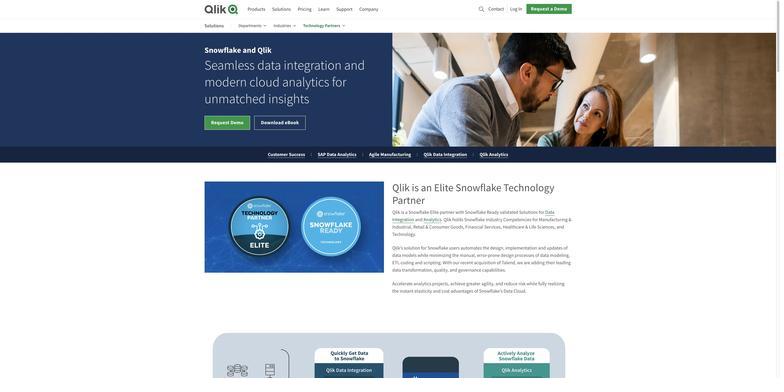 Task type: describe. For each thing, give the bounding box(es) containing it.
. qlik holds snowflake industry competencies for manufacturing & industrial, retail & consumer goods, financial services, healthcare & life sciences, and technology.
[[393, 217, 572, 238]]

seamless
[[205, 57, 255, 74]]

leading
[[557, 260, 571, 266]]

qlik for qlik is a snowflake elite partner with snowflake ready validated solutions for
[[393, 210, 400, 216]]

processes
[[515, 253, 535, 259]]

customer success
[[268, 152, 305, 158]]

and inside . qlik holds snowflake industry competencies for manufacturing & industrial, retail & consumer goods, financial services, healthcare & life sciences, and technology.
[[557, 225, 565, 231]]

0 horizontal spatial analytics
[[338, 152, 357, 158]]

analytics for and analytics
[[424, 217, 442, 223]]

scripting.
[[424, 260, 442, 266]]

governance
[[459, 268, 482, 274]]

data inside "snowflake and qlik seamless data integration and modern cloud analytics for unmatched insights"
[[258, 57, 281, 74]]

competencies
[[504, 217, 532, 223]]

services,
[[485, 225, 502, 231]]

of up modeling,
[[564, 246, 568, 252]]

snowflake's
[[480, 289, 503, 295]]

solution
[[404, 246, 420, 252]]

adding
[[532, 260, 545, 266]]

integration inside the data integration
[[393, 217, 414, 223]]

accelerate
[[393, 281, 413, 287]]

products link
[[248, 4, 266, 14]]

go to the home page. image
[[205, 4, 238, 14]]

demo inside qlik main element
[[555, 6, 568, 12]]

qlik analytics link
[[480, 152, 509, 158]]

sap data analytics
[[318, 152, 357, 158]]

for inside "snowflake and qlik seamless data integration and modern cloud analytics for unmatched insights"
[[332, 74, 347, 91]]

analytics inside the accelerate analytics projects, achieve greater agility, and reduce risk while fully realizing the instant elasticity and cost advantages of snowflake's data cloud.
[[414, 281, 432, 287]]

qlik is a snowflake elite partner with snowflake ready validated solutions for
[[393, 210, 546, 216]]

technology inside 'technology partners' link
[[303, 23, 324, 28]]

snowflake and qlik seamless data integration and modern cloud analytics for unmatched insights
[[205, 45, 365, 107]]

log
[[511, 6, 518, 12]]

of up 'adding'
[[536, 253, 540, 259]]

we
[[518, 260, 523, 266]]

sap
[[318, 152, 326, 158]]

qlik inside "snowflake and qlik seamless data integration and modern cloud analytics for unmatched insights"
[[258, 45, 272, 56]]

healthcare
[[503, 225, 525, 231]]

modeling,
[[550, 253, 570, 259]]

solutions menu bar
[[205, 19, 353, 32]]

ready
[[487, 210, 499, 216]]

prone
[[489, 253, 500, 259]]

request for request a demo
[[531, 6, 550, 12]]

while inside qlik's solution for snowflake users automates the design, implementation and updates of data models while minimizing the manual, error-prone design processes of data modeling, etl coding and scripting. with our recent acquisition of talend, we are adding their leading data transformation, quality, and governance capabilities.
[[418, 253, 429, 259]]

capabilities.
[[483, 268, 506, 274]]

request for request demo
[[211, 120, 230, 126]]

solutions link
[[272, 4, 291, 14]]

cloud.
[[514, 289, 527, 295]]

elasticity
[[415, 289, 432, 295]]

accelerate analytics projects, achieve greater agility, and reduce risk while fully realizing the instant elasticity and cost advantages of snowflake's data cloud.
[[393, 281, 565, 295]]

data down etl
[[393, 268, 401, 274]]

request demo link
[[205, 116, 250, 130]]

industries link
[[274, 19, 296, 32]]

qlik analytics
[[480, 152, 509, 158]]

for inside . qlik holds snowflake industry competencies for manufacturing & industrial, retail & consumer goods, financial services, healthcare & life sciences, and technology.
[[533, 217, 538, 223]]

2 horizontal spatial the
[[483, 246, 490, 252]]

solutions for solutions menu bar
[[205, 23, 224, 29]]

financial
[[466, 225, 484, 231]]

our
[[453, 260, 460, 266]]

etl
[[393, 260, 400, 266]]

automates
[[461, 246, 482, 252]]

with
[[456, 210, 465, 216]]

technology partners link
[[303, 19, 345, 32]]

greater
[[467, 281, 481, 287]]

acquisition
[[474, 260, 496, 266]]

users
[[450, 246, 460, 252]]

agile manufacturing
[[369, 152, 411, 158]]

solutions for solutions link
[[272, 6, 291, 12]]

models
[[402, 253, 417, 259]]

learn link
[[319, 4, 330, 14]]

1 vertical spatial the
[[453, 253, 459, 259]]

data inside the data integration
[[546, 210, 555, 216]]

integration
[[284, 57, 342, 74]]

manufacturing inside . qlik holds snowflake industry competencies for manufacturing & industrial, retail & consumer goods, financial services, healthcare & life sciences, and technology.
[[539, 217, 568, 223]]

elite inside the "qlik is an elite snowflake technology partner"
[[434, 181, 454, 195]]

qlik data integration link
[[424, 152, 467, 158]]

recent
[[461, 260, 473, 266]]

0 horizontal spatial &
[[426, 225, 429, 231]]

customer
[[268, 152, 288, 158]]

support link
[[337, 4, 353, 14]]

qlik for qlik data integration
[[424, 152, 433, 158]]

partner
[[440, 210, 455, 216]]

snowflake inside . qlik holds snowflake industry competencies for manufacturing & industrial, retail & consumer goods, financial services, healthcare & life sciences, and technology.
[[465, 217, 485, 223]]

coding
[[401, 260, 414, 266]]

sap data analytics link
[[318, 152, 357, 158]]

error-
[[477, 253, 489, 259]]

advantages
[[451, 289, 474, 295]]

data inside the accelerate analytics projects, achieve greater agility, and reduce risk while fully realizing the instant elasticity and cost advantages of snowflake's data cloud.
[[504, 289, 513, 295]]

0 vertical spatial integration
[[444, 152, 467, 158]]

log in
[[511, 6, 523, 12]]

industry
[[486, 217, 503, 223]]

0 vertical spatial manufacturing
[[381, 152, 411, 158]]

technology.
[[393, 232, 417, 238]]

industries
[[274, 23, 291, 28]]

partner
[[393, 194, 425, 207]]

0 horizontal spatial demo
[[231, 120, 244, 126]]

2 horizontal spatial solutions
[[520, 210, 538, 216]]

request a demo
[[531, 6, 568, 12]]

0 vertical spatial a
[[551, 6, 554, 12]]

snowflake inside "snowflake and qlik seamless data integration and modern cloud analytics for unmatched insights"
[[205, 45, 241, 56]]

partners
[[325, 23, 341, 28]]

contact link
[[489, 5, 504, 13]]

agile
[[369, 152, 380, 158]]

transformation,
[[402, 268, 433, 274]]

analytics link
[[424, 217, 442, 223]]

qlik for qlik analytics
[[480, 152, 489, 158]]

updates
[[547, 246, 563, 252]]



Task type: locate. For each thing, give the bounding box(es) containing it.
0 horizontal spatial is
[[401, 210, 405, 216]]

demo
[[555, 6, 568, 12], [231, 120, 244, 126]]

0 horizontal spatial a
[[406, 210, 408, 216]]

1 vertical spatial demo
[[231, 120, 244, 126]]

1 vertical spatial a
[[406, 210, 408, 216]]

elite right an
[[434, 181, 454, 195]]

is inside the "qlik is an elite snowflake technology partner"
[[412, 181, 419, 195]]

1 horizontal spatial technology
[[504, 181, 555, 195]]

1 horizontal spatial is
[[412, 181, 419, 195]]

and
[[243, 45, 256, 56], [345, 57, 365, 74], [415, 217, 423, 223], [557, 225, 565, 231], [539, 246, 546, 252], [415, 260, 423, 266], [450, 268, 458, 274], [496, 281, 503, 287], [433, 289, 441, 295]]

1 horizontal spatial demo
[[555, 6, 568, 12]]

menu bar containing products
[[248, 4, 379, 14]]

1 horizontal spatial analytics
[[424, 217, 442, 223]]

realizing
[[548, 281, 565, 287]]

learn
[[319, 6, 330, 12]]

implementation
[[506, 246, 538, 252]]

quality,
[[434, 268, 449, 274]]

data integration
[[393, 210, 555, 223]]

talend,
[[502, 260, 517, 266]]

while up scripting.
[[418, 253, 429, 259]]

their
[[546, 260, 556, 266]]

a
[[551, 6, 554, 12], [406, 210, 408, 216]]

qlik main element
[[248, 4, 572, 14]]

analytics inside "snowflake and qlik seamless data integration and modern cloud analytics for unmatched insights"
[[282, 74, 330, 91]]

manufacturing right agile
[[381, 152, 411, 158]]

request inside request a demo link
[[531, 6, 550, 12]]

fully
[[539, 281, 547, 287]]

0 horizontal spatial integration
[[393, 217, 414, 223]]

request demo
[[211, 120, 244, 126]]

solutions down go to the home page. image
[[205, 23, 224, 29]]

request
[[531, 6, 550, 12], [211, 120, 230, 126]]

company link
[[360, 4, 379, 14]]

in
[[519, 6, 523, 12]]

log in link
[[511, 5, 523, 13]]

technology partners
[[303, 23, 341, 28]]

ebook
[[285, 120, 299, 126]]

.
[[442, 217, 443, 223]]

download ebook link
[[255, 116, 306, 130]]

products
[[248, 6, 266, 12]]

2 vertical spatial solutions
[[520, 210, 538, 216]]

risk
[[519, 281, 526, 287]]

achieve
[[451, 281, 466, 287]]

solutions up industries
[[272, 6, 291, 12]]

while right risk
[[527, 281, 538, 287]]

2 horizontal spatial &
[[569, 217, 572, 223]]

customer success link
[[268, 152, 305, 158]]

qlik inside the "qlik is an elite snowflake technology partner"
[[393, 181, 410, 195]]

analytics up elasticity
[[414, 281, 432, 287]]

the inside the accelerate analytics projects, achieve greater agility, and reduce risk while fully realizing the instant elasticity and cost advantages of snowflake's data cloud.
[[393, 289, 399, 295]]

analytics for qlik analytics
[[490, 152, 509, 158]]

departments
[[239, 23, 262, 28]]

1 horizontal spatial integration
[[444, 152, 467, 158]]

qlik's solution for snowflake users automates the design, implementation and updates of data models while minimizing the manual, error-prone design processes of data modeling, etl coding and scripting. with our recent acquisition of talend, we are adding their leading data transformation, quality, and governance capabilities.
[[393, 246, 571, 274]]

elite up analytics link
[[430, 210, 439, 216]]

0 vertical spatial is
[[412, 181, 419, 195]]

manual,
[[460, 253, 476, 259]]

success
[[289, 152, 305, 158]]

snowflake
[[205, 45, 241, 56], [456, 181, 502, 195], [409, 210, 429, 216], [466, 210, 486, 216], [465, 217, 485, 223], [428, 246, 449, 252]]

support
[[337, 6, 353, 12]]

agile manufacturing link
[[369, 152, 411, 158]]

technology
[[303, 23, 324, 28], [504, 181, 555, 195]]

of down the greater
[[475, 289, 479, 295]]

of up 'capabilities.'
[[497, 260, 501, 266]]

1 horizontal spatial analytics
[[414, 281, 432, 287]]

0 horizontal spatial manufacturing
[[381, 152, 411, 158]]

analytics down integration
[[282, 74, 330, 91]]

data up their
[[541, 253, 549, 259]]

0 vertical spatial analytics
[[282, 74, 330, 91]]

menu bar
[[248, 4, 379, 14]]

1 horizontal spatial request
[[531, 6, 550, 12]]

data
[[258, 57, 281, 74], [393, 253, 401, 259], [541, 253, 549, 259], [393, 268, 401, 274]]

data up etl
[[393, 253, 401, 259]]

of
[[564, 246, 568, 252], [536, 253, 540, 259], [497, 260, 501, 266], [475, 289, 479, 295]]

while
[[418, 253, 429, 259], [527, 281, 538, 287]]

qlik is an elite snowflake technology partner
[[393, 181, 555, 207]]

1 horizontal spatial manufacturing
[[539, 217, 568, 223]]

contact
[[489, 6, 504, 12]]

while inside the accelerate analytics projects, achieve greater agility, and reduce risk while fully realizing the instant elasticity and cost advantages of snowflake's data cloud.
[[527, 281, 538, 287]]

of inside the accelerate analytics projects, achieve greater agility, and reduce risk while fully realizing the instant elasticity and cost advantages of snowflake's data cloud.
[[475, 289, 479, 295]]

qlik data integration
[[424, 152, 467, 158]]

qlik inside . qlik holds snowflake industry competencies for manufacturing & industrial, retail & consumer goods, financial services, healthcare & life sciences, and technology.
[[444, 217, 452, 223]]

sciences,
[[538, 225, 556, 231]]

0 vertical spatial technology
[[303, 23, 324, 28]]

an
[[421, 181, 432, 195]]

retail
[[414, 225, 425, 231]]

0 vertical spatial elite
[[434, 181, 454, 195]]

1 vertical spatial solutions
[[205, 23, 224, 29]]

1 horizontal spatial a
[[551, 6, 554, 12]]

1 vertical spatial integration
[[393, 217, 414, 223]]

request inside request demo link
[[211, 120, 230, 126]]

technology inside the "qlik is an elite snowflake technology partner"
[[504, 181, 555, 195]]

1 vertical spatial technology
[[504, 181, 555, 195]]

design
[[501, 253, 514, 259]]

qlik for qlik is an elite snowflake technology partner
[[393, 181, 410, 195]]

solutions
[[272, 6, 291, 12], [205, 23, 224, 29], [520, 210, 538, 216]]

pricing link
[[298, 4, 312, 14]]

solutions inside menu bar
[[272, 6, 291, 12]]

life
[[530, 225, 537, 231]]

0 horizontal spatial technology
[[303, 23, 324, 28]]

the
[[483, 246, 490, 252], [453, 253, 459, 259], [393, 289, 399, 295]]

2 vertical spatial the
[[393, 289, 399, 295]]

the down accelerate
[[393, 289, 399, 295]]

are
[[524, 260, 531, 266]]

1 horizontal spatial &
[[526, 225, 529, 231]]

1 vertical spatial is
[[401, 210, 405, 216]]

industrial,
[[393, 225, 413, 231]]

instant
[[400, 289, 414, 295]]

download
[[261, 120, 284, 126]]

0 vertical spatial while
[[418, 253, 429, 259]]

1 horizontal spatial solutions
[[272, 6, 291, 12]]

is for a
[[401, 210, 405, 216]]

insights
[[269, 91, 310, 107]]

pricing
[[298, 6, 312, 12]]

projects,
[[433, 281, 450, 287]]

agility,
[[482, 281, 495, 287]]

goods,
[[451, 225, 465, 231]]

the up our
[[453, 253, 459, 259]]

2 horizontal spatial analytics
[[490, 152, 509, 158]]

analytics
[[338, 152, 357, 158], [490, 152, 509, 158], [424, 217, 442, 223]]

is left an
[[412, 181, 419, 195]]

menu bar inside qlik main element
[[248, 4, 379, 14]]

minimizing
[[430, 253, 452, 259]]

0 vertical spatial the
[[483, 246, 490, 252]]

0 vertical spatial demo
[[555, 6, 568, 12]]

0 horizontal spatial solutions
[[205, 23, 224, 29]]

manufacturing up the sciences,
[[539, 217, 568, 223]]

integration
[[444, 152, 467, 158], [393, 217, 414, 223]]

0 vertical spatial solutions
[[272, 6, 291, 12]]

1 vertical spatial elite
[[430, 210, 439, 216]]

design,
[[491, 246, 505, 252]]

is down partner
[[401, 210, 405, 216]]

1 vertical spatial request
[[211, 120, 230, 126]]

1 vertical spatial manufacturing
[[539, 217, 568, 223]]

0 horizontal spatial while
[[418, 253, 429, 259]]

cloud
[[250, 74, 280, 91]]

1 vertical spatial analytics
[[414, 281, 432, 287]]

0 horizontal spatial request
[[211, 120, 230, 126]]

snowflake inside the "qlik is an elite snowflake technology partner"
[[456, 181, 502, 195]]

is for an
[[412, 181, 419, 195]]

solutions up competencies
[[520, 210, 538, 216]]

the up error-
[[483, 246, 490, 252]]

data integration link
[[393, 210, 555, 223]]

0 vertical spatial request
[[531, 6, 550, 12]]

qlik's
[[393, 246, 403, 252]]

data up the cloud at the top of the page
[[258, 57, 281, 74]]

0 horizontal spatial analytics
[[282, 74, 330, 91]]

reduce
[[504, 281, 518, 287]]

1 vertical spatial while
[[527, 281, 538, 287]]

0 horizontal spatial the
[[393, 289, 399, 295]]

1 horizontal spatial the
[[453, 253, 459, 259]]

solutions inside solutions menu bar
[[205, 23, 224, 29]]

download ebook
[[261, 120, 299, 126]]

departments link
[[239, 19, 266, 32]]

for
[[332, 74, 347, 91], [539, 210, 545, 216], [533, 217, 538, 223], [421, 246, 427, 252]]

1 horizontal spatial while
[[527, 281, 538, 287]]

for inside qlik's solution for snowflake users automates the design, implementation and updates of data models while minimizing the manual, error-prone design processes of data modeling, etl coding and scripting. with our recent acquisition of talend, we are adding their leading data transformation, quality, and governance capabilities.
[[421, 246, 427, 252]]

snowflake inside qlik's solution for snowflake users automates the design, implementation and updates of data models while minimizing the manual, error-prone design processes of data modeling, etl coding and scripting. with our recent acquisition of talend, we are adding their leading data transformation, quality, and governance capabilities.
[[428, 246, 449, 252]]

company
[[360, 6, 379, 12]]



Task type: vqa. For each thing, say whether or not it's contained in the screenshot.
to
no



